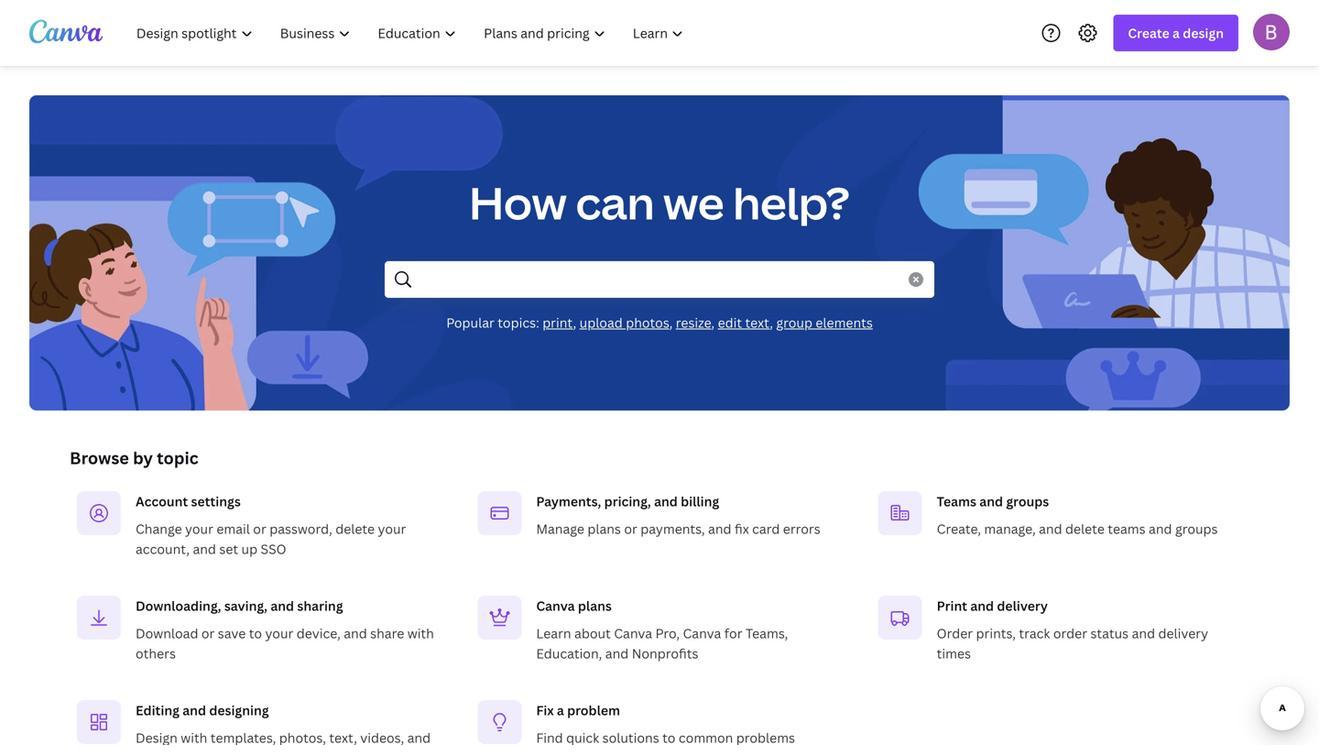 Task type: vqa. For each thing, say whether or not it's contained in the screenshot.


Task type: describe. For each thing, give the bounding box(es) containing it.
create, manage, and delete teams and groups
[[937, 520, 1218, 538]]

editing
[[136, 702, 180, 719]]

photos
[[626, 314, 670, 331]]

up
[[242, 540, 258, 558]]

resize link
[[676, 314, 712, 331]]

popular topics: print , upload photos , resize , edit text , group elements
[[446, 314, 873, 331]]

topic
[[157, 447, 199, 469]]

for
[[725, 625, 743, 642]]

learn
[[536, 625, 572, 642]]

editing and designing link
[[62, 693, 448, 745]]

manage,
[[985, 520, 1036, 538]]

to
[[249, 625, 262, 642]]

sharing
[[297, 597, 343, 614]]

education,
[[536, 645, 602, 662]]

change
[[136, 520, 182, 538]]

manage
[[536, 520, 585, 538]]

and up manage,
[[980, 493, 1004, 510]]

device,
[[297, 625, 341, 642]]

and up payments,
[[654, 493, 678, 510]]

popular
[[446, 314, 495, 331]]

saving,
[[224, 597, 268, 614]]

0 horizontal spatial your
[[185, 520, 213, 538]]

0 horizontal spatial canva
[[536, 597, 575, 614]]

nonprofits
[[632, 645, 699, 662]]

and right "editing"
[[183, 702, 206, 719]]

3 , from the left
[[712, 314, 715, 331]]

0 vertical spatial delivery
[[997, 597, 1048, 614]]

2 horizontal spatial canva
[[683, 625, 722, 642]]

2 horizontal spatial or
[[624, 520, 638, 538]]

browse
[[70, 447, 129, 469]]

how can we help?
[[469, 172, 850, 232]]

delete inside change your email or password, delete your account, and set up sso
[[336, 520, 375, 538]]

editing and designing
[[136, 702, 269, 719]]

teams
[[1108, 520, 1146, 538]]

teams
[[937, 493, 977, 510]]

2 delete from the left
[[1066, 520, 1105, 538]]

plans for canva
[[578, 597, 612, 614]]

designing
[[209, 702, 269, 719]]

2 , from the left
[[670, 314, 673, 331]]

and inside 'order prints, track order status and delivery times'
[[1132, 625, 1156, 642]]

print
[[543, 314, 573, 331]]

create a design
[[1129, 24, 1224, 42]]

fix
[[735, 520, 749, 538]]

can
[[576, 172, 655, 232]]

payments,
[[536, 493, 602, 510]]

order
[[937, 625, 973, 642]]

and right print
[[971, 597, 994, 614]]

payments,
[[641, 520, 705, 538]]

card
[[753, 520, 780, 538]]

text
[[746, 314, 770, 331]]

manage plans or payments, and fix card errors
[[536, 520, 821, 538]]

and right the teams
[[1149, 520, 1173, 538]]

pro,
[[656, 625, 680, 642]]

group
[[777, 314, 813, 331]]

your inside download or save to your device, and share with others
[[265, 625, 294, 642]]

or inside change your email or password, delete your account, and set up sso
[[253, 520, 266, 538]]

top level navigation element
[[125, 15, 700, 51]]

canva plans
[[536, 597, 612, 614]]

status
[[1091, 625, 1129, 642]]

fix a problem
[[536, 702, 620, 719]]

a for fix
[[557, 702, 564, 719]]

learn about canva pro, canva for teams, education, and nonprofits
[[536, 625, 788, 662]]

4 , from the left
[[770, 314, 773, 331]]

edit
[[718, 314, 742, 331]]

plans for manage
[[588, 520, 621, 538]]

group elements link
[[777, 314, 873, 331]]

teams and groups
[[937, 493, 1050, 510]]

prints,
[[977, 625, 1016, 642]]

2 horizontal spatial your
[[378, 520, 406, 538]]

change your email or password, delete your account, and set up sso
[[136, 520, 406, 558]]

errors
[[783, 520, 821, 538]]

settings
[[191, 493, 241, 510]]

design
[[1183, 24, 1224, 42]]

times
[[937, 645, 971, 662]]

1 horizontal spatial groups
[[1176, 520, 1218, 538]]

a for create
[[1173, 24, 1180, 42]]

account
[[136, 493, 188, 510]]



Task type: locate. For each thing, give the bounding box(es) containing it.
create,
[[937, 520, 982, 538]]

password,
[[270, 520, 332, 538]]

downloading, saving, and sharing
[[136, 597, 343, 614]]

or
[[253, 520, 266, 538], [624, 520, 638, 538], [202, 625, 215, 642]]

and right manage,
[[1039, 520, 1063, 538]]

0 horizontal spatial delivery
[[997, 597, 1048, 614]]

and left fix
[[708, 520, 732, 538]]

order prints, track order status and delivery times
[[937, 625, 1209, 662]]

0 horizontal spatial delete
[[336, 520, 375, 538]]

1 delete from the left
[[336, 520, 375, 538]]

track
[[1019, 625, 1051, 642]]

0 horizontal spatial groups
[[1007, 493, 1050, 510]]

share
[[370, 625, 404, 642]]

edit text link
[[718, 314, 770, 331]]

create
[[1129, 24, 1170, 42]]

1 , from the left
[[573, 314, 577, 331]]

1 horizontal spatial canva
[[614, 625, 653, 642]]

plans
[[588, 520, 621, 538], [578, 597, 612, 614]]

or up up
[[253, 520, 266, 538]]

and inside learn about canva pro, canva for teams, education, and nonprofits
[[606, 645, 629, 662]]

delete
[[336, 520, 375, 538], [1066, 520, 1105, 538]]

1 horizontal spatial your
[[265, 625, 294, 642]]

1 horizontal spatial delivery
[[1159, 625, 1209, 642]]

delete right the password,
[[336, 520, 375, 538]]

with
[[408, 625, 434, 642]]

0 vertical spatial groups
[[1007, 493, 1050, 510]]

fix
[[536, 702, 554, 719]]

set
[[219, 540, 238, 558]]

upload photos link
[[580, 314, 670, 331]]

1 horizontal spatial or
[[253, 520, 266, 538]]

others
[[136, 645, 176, 662]]

resize
[[676, 314, 712, 331]]

a
[[1173, 24, 1180, 42], [557, 702, 564, 719]]

problem
[[567, 702, 620, 719]]

and left share at left bottom
[[344, 625, 367, 642]]

, left group
[[770, 314, 773, 331]]

save
[[218, 625, 246, 642]]

delete left the teams
[[1066, 520, 1105, 538]]

0 vertical spatial a
[[1173, 24, 1180, 42]]

your down account settings
[[185, 520, 213, 538]]

download or save to your device, and share with others
[[136, 625, 434, 662]]

canva up learn
[[536, 597, 575, 614]]

pricing,
[[605, 493, 651, 510]]

sso
[[261, 540, 287, 558]]

, left the upload
[[573, 314, 577, 331]]

, left resize 'link'
[[670, 314, 673, 331]]

1 vertical spatial plans
[[578, 597, 612, 614]]

print link
[[543, 314, 573, 331]]

groups up manage,
[[1007, 493, 1050, 510]]

about
[[575, 625, 611, 642]]

your
[[185, 520, 213, 538], [378, 520, 406, 538], [265, 625, 294, 642]]

,
[[573, 314, 577, 331], [670, 314, 673, 331], [712, 314, 715, 331], [770, 314, 773, 331]]

billing
[[681, 493, 720, 510]]

delivery inside 'order prints, track order status and delivery times'
[[1159, 625, 1209, 642]]

and
[[654, 493, 678, 510], [980, 493, 1004, 510], [708, 520, 732, 538], [1039, 520, 1063, 538], [1149, 520, 1173, 538], [193, 540, 216, 558], [271, 597, 294, 614], [971, 597, 994, 614], [344, 625, 367, 642], [1132, 625, 1156, 642], [606, 645, 629, 662], [183, 702, 206, 719]]

plans down pricing,
[[588, 520, 621, 538]]

and inside change your email or password, delete your account, and set up sso
[[193, 540, 216, 558]]

0 vertical spatial plans
[[588, 520, 621, 538]]

order
[[1054, 625, 1088, 642]]

1 vertical spatial a
[[557, 702, 564, 719]]

and inside download or save to your device, and share with others
[[344, 625, 367, 642]]

topics:
[[498, 314, 540, 331]]

browse by topic
[[70, 447, 199, 469]]

help?
[[734, 172, 850, 232]]

payments, pricing, and billing
[[536, 493, 720, 510]]

0 horizontal spatial or
[[202, 625, 215, 642]]

your right the password,
[[378, 520, 406, 538]]

teams,
[[746, 625, 788, 642]]

delivery up track
[[997, 597, 1048, 614]]

or left "save"
[[202, 625, 215, 642]]

or inside download or save to your device, and share with others
[[202, 625, 215, 642]]

print
[[937, 597, 968, 614]]

your right to in the bottom left of the page
[[265, 625, 294, 642]]

downloading,
[[136, 597, 221, 614]]

canva left for
[[683, 625, 722, 642]]

a left design on the top right of the page
[[1173, 24, 1180, 42]]

, left edit
[[712, 314, 715, 331]]

Try "remove background" or "brand kit" search field
[[422, 262, 898, 297]]

elements
[[816, 314, 873, 331]]

print and delivery
[[937, 597, 1048, 614]]

plans up about
[[578, 597, 612, 614]]

canva left 'pro,' on the bottom of page
[[614, 625, 653, 642]]

create a design button
[[1114, 15, 1239, 51]]

fix a problem link
[[463, 693, 849, 745]]

upload
[[580, 314, 623, 331]]

and right saving,
[[271, 597, 294, 614]]

and right the status on the bottom right of the page
[[1132, 625, 1156, 642]]

how
[[469, 172, 567, 232]]

groups
[[1007, 493, 1050, 510], [1176, 520, 1218, 538]]

0 horizontal spatial a
[[557, 702, 564, 719]]

account,
[[136, 540, 190, 558]]

and left set
[[193, 540, 216, 558]]

groups right the teams
[[1176, 520, 1218, 538]]

delivery
[[997, 597, 1048, 614], [1159, 625, 1209, 642]]

canva
[[536, 597, 575, 614], [614, 625, 653, 642], [683, 625, 722, 642]]

email
[[217, 520, 250, 538]]

delivery right the status on the bottom right of the page
[[1159, 625, 1209, 642]]

account settings
[[136, 493, 241, 510]]

a right fix
[[557, 702, 564, 719]]

1 horizontal spatial delete
[[1066, 520, 1105, 538]]

by
[[133, 447, 153, 469]]

a inside dropdown button
[[1173, 24, 1180, 42]]

and down about
[[606, 645, 629, 662]]

download
[[136, 625, 198, 642]]

we
[[664, 172, 725, 232]]

1 vertical spatial delivery
[[1159, 625, 1209, 642]]

1 horizontal spatial a
[[1173, 24, 1180, 42]]

bob builder image
[[1254, 14, 1290, 50]]

1 vertical spatial groups
[[1176, 520, 1218, 538]]

or down the payments, pricing, and billing
[[624, 520, 638, 538]]



